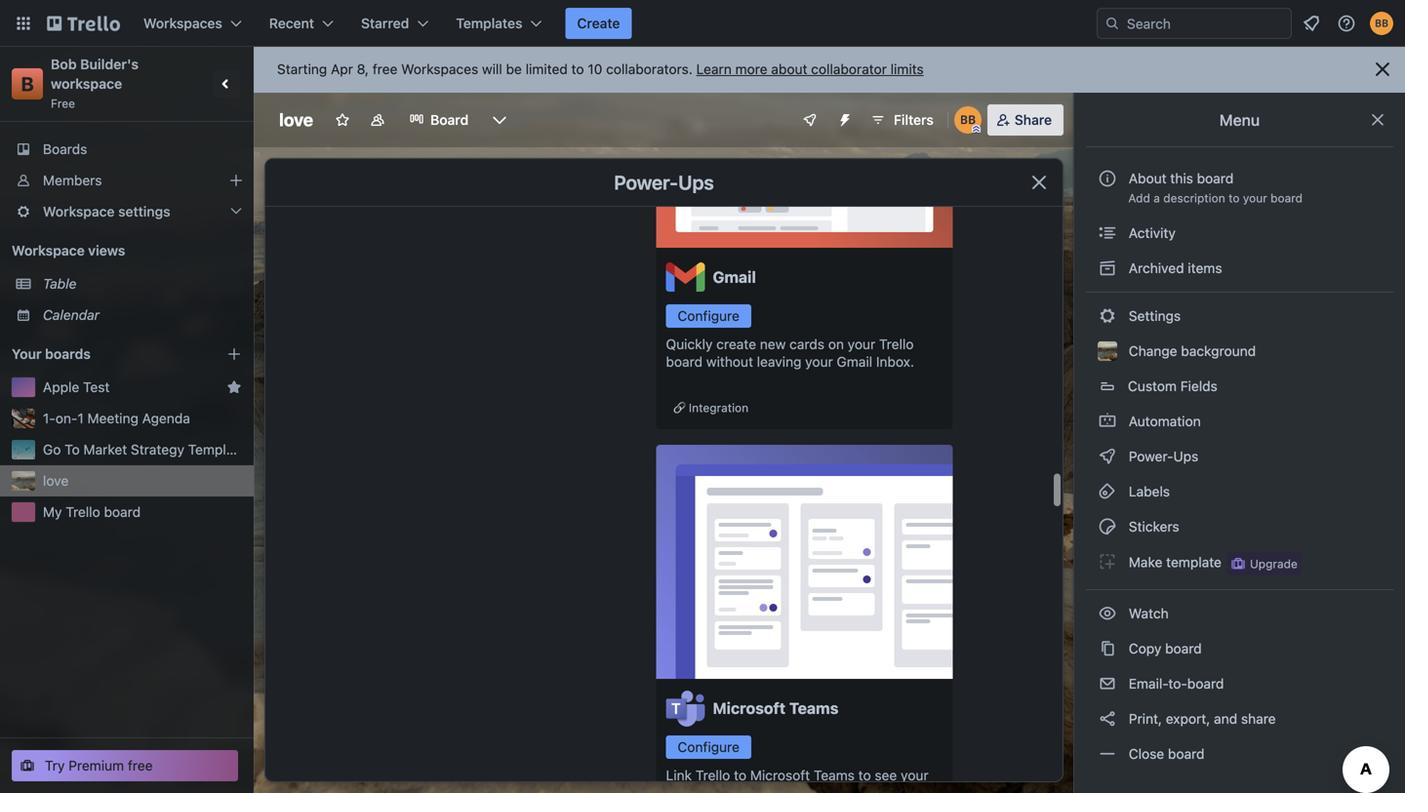 Task type: locate. For each thing, give the bounding box(es) containing it.
sm image for watch
[[1098, 604, 1118, 624]]

bob builder (bobbuilder40) image inside 'primary' element
[[1371, 12, 1394, 35]]

1-
[[43, 411, 55, 427]]

0 horizontal spatial gmail
[[713, 265, 756, 284]]

members
[[43, 172, 102, 188]]

and inside link trello to microsoft teams to see your trello boards, notifications, and more i
[[841, 783, 865, 794]]

sm image inside labels link
[[1098, 482, 1118, 502]]

1 vertical spatial gmail
[[837, 351, 873, 367]]

0 vertical spatial workspace
[[43, 204, 115, 220]]

free
[[51, 97, 75, 110]]

members link
[[0, 165, 254, 196]]

on
[[829, 333, 844, 350]]

4 sm image from the top
[[1098, 447, 1118, 467]]

starred
[[361, 15, 409, 31]]

1 horizontal spatial bob builder (bobbuilder40) image
[[1371, 12, 1394, 35]]

sm image left print,
[[1098, 710, 1118, 729]]

template
[[188, 442, 246, 458]]

0 vertical spatial power-ups
[[614, 171, 714, 194]]

teams inside link trello to microsoft teams to see your trello boards, notifications, and more i
[[814, 765, 855, 781]]

sm image inside activity link
[[1098, 224, 1118, 243]]

1-on-1 meeting agenda
[[43, 411, 190, 427]]

gmail
[[713, 265, 756, 284], [837, 351, 873, 367]]

workspace down members
[[43, 204, 115, 220]]

1 horizontal spatial free
[[373, 61, 398, 77]]

about this board add a description to your board
[[1129, 170, 1303, 205]]

1 horizontal spatial workspaces
[[401, 61, 479, 77]]

gmail down on
[[837, 351, 873, 367]]

sm image inside settings 'link'
[[1098, 307, 1118, 326]]

1 vertical spatial power-ups
[[1126, 449, 1203, 465]]

1 vertical spatial love
[[43, 473, 69, 489]]

0 horizontal spatial power-
[[614, 171, 679, 194]]

calendar
[[43, 307, 100, 323]]

your up activity link
[[1244, 191, 1268, 205]]

10
[[588, 61, 603, 77]]

workspaces button
[[132, 8, 254, 39]]

0 horizontal spatial more
[[736, 61, 768, 77]]

sm image inside automation link
[[1098, 412, 1118, 432]]

sm image inside power-ups link
[[1098, 447, 1118, 467]]

sm image inside 'archived items' "link"
[[1098, 259, 1118, 278]]

1 vertical spatial workspaces
[[401, 61, 479, 77]]

my trello board
[[43, 504, 141, 520]]

boards
[[45, 346, 91, 362]]

teams up 'notifications,'
[[814, 765, 855, 781]]

configure link
[[666, 302, 752, 325], [666, 733, 752, 757]]

this member is an admin of this board. image
[[972, 125, 981, 134]]

to up boards, at right
[[734, 765, 747, 781]]

table link
[[43, 274, 242, 294]]

1 vertical spatial and
[[841, 783, 865, 794]]

sm image inside copy board link
[[1098, 640, 1118, 659]]

sm image
[[1098, 224, 1118, 243], [1098, 259, 1118, 278], [1098, 307, 1118, 326], [1098, 447, 1118, 467], [1098, 604, 1118, 624], [1098, 675, 1118, 694]]

0 horizontal spatial bob builder (bobbuilder40) image
[[955, 106, 982, 134]]

calendar link
[[43, 306, 242, 325]]

more
[[736, 61, 768, 77], [868, 783, 900, 794]]

0 vertical spatial microsoft
[[713, 697, 786, 715]]

workspace settings
[[43, 204, 170, 220]]

sm image for settings
[[1098, 307, 1118, 326]]

love up my
[[43, 473, 69, 489]]

1
[[78, 411, 84, 427]]

email-to-board
[[1126, 676, 1225, 692]]

1 vertical spatial power-
[[1129, 449, 1174, 465]]

stickers
[[1126, 519, 1180, 535]]

learn more about collaborator limits link
[[697, 61, 924, 77]]

0 vertical spatial free
[[373, 61, 398, 77]]

filters button
[[865, 104, 940, 136]]

workspaces up workspace navigation collapse icon
[[144, 15, 222, 31]]

bob builder (bobbuilder40) image
[[1371, 12, 1394, 35], [955, 106, 982, 134]]

3 sm image from the top
[[1098, 517, 1118, 537]]

1 vertical spatial bob builder (bobbuilder40) image
[[955, 106, 982, 134]]

microsoft
[[713, 697, 786, 715], [751, 765, 811, 781]]

1 vertical spatial workspace
[[12, 243, 85, 259]]

sm image left labels
[[1098, 482, 1118, 502]]

settings
[[118, 204, 170, 220]]

free right 8,
[[373, 61, 398, 77]]

teams up link trello to microsoft teams to see your trello boards, notifications, and more i
[[790, 697, 839, 715]]

about
[[772, 61, 808, 77]]

love link
[[43, 472, 242, 491]]

sm image for stickers
[[1098, 517, 1118, 537]]

email-to-board link
[[1087, 669, 1394, 700]]

board up activity link
[[1271, 191, 1303, 205]]

1 vertical spatial configure link
[[666, 733, 752, 757]]

5 sm image from the top
[[1098, 640, 1118, 659]]

sm image for power-ups
[[1098, 447, 1118, 467]]

0 vertical spatial more
[[736, 61, 768, 77]]

1 horizontal spatial more
[[868, 783, 900, 794]]

workspace navigation collapse icon image
[[213, 70, 240, 98]]

free right premium
[[128, 758, 153, 774]]

more for learn
[[736, 61, 768, 77]]

a
[[1154, 191, 1161, 205]]

configure link for microsoft teams
[[666, 733, 752, 757]]

workspaces up board link
[[401, 61, 479, 77]]

collaborator
[[812, 61, 887, 77]]

1 horizontal spatial power-ups
[[1126, 449, 1203, 465]]

workspace
[[43, 204, 115, 220], [12, 243, 85, 259]]

bob builder (bobbuilder40) image right open information menu icon
[[1371, 12, 1394, 35]]

0 vertical spatial gmail
[[713, 265, 756, 284]]

sm image inside the close board link
[[1098, 745, 1118, 764]]

🔗
[[674, 398, 686, 412]]

learn
[[697, 61, 732, 77]]

workspaces inside popup button
[[144, 15, 222, 31]]

1 configure from the top
[[678, 305, 740, 321]]

1-on-1 meeting agenda link
[[43, 409, 242, 429]]

try premium free button
[[12, 751, 238, 782]]

0 vertical spatial ups
[[679, 171, 714, 194]]

archived items link
[[1087, 253, 1394, 284]]

2 configure from the top
[[678, 737, 740, 753]]

0 horizontal spatial workspaces
[[144, 15, 222, 31]]

your
[[12, 346, 42, 362]]

description
[[1164, 191, 1226, 205]]

to inside about this board add a description to your board
[[1229, 191, 1240, 205]]

7 sm image from the top
[[1098, 745, 1118, 764]]

sm image inside stickers link
[[1098, 517, 1118, 537]]

sm image inside print, export, and share link
[[1098, 710, 1118, 729]]

trello up inbox.
[[880, 333, 914, 350]]

your boards with 5 items element
[[12, 343, 197, 366]]

0 horizontal spatial free
[[128, 758, 153, 774]]

1 vertical spatial more
[[868, 783, 900, 794]]

trello right my
[[66, 504, 100, 520]]

sm image
[[1098, 412, 1118, 432], [1098, 482, 1118, 502], [1098, 517, 1118, 537], [1098, 553, 1118, 572], [1098, 640, 1118, 659], [1098, 710, 1118, 729], [1098, 745, 1118, 764]]

trello
[[880, 333, 914, 350], [66, 504, 100, 520], [696, 765, 731, 781], [666, 783, 701, 794]]

meeting
[[87, 411, 139, 427]]

my
[[43, 504, 62, 520]]

sm image left automation
[[1098, 412, 1118, 432]]

to
[[572, 61, 584, 77], [1229, 191, 1240, 205], [734, 765, 747, 781], [859, 765, 872, 781]]

0 vertical spatial configure
[[678, 305, 740, 321]]

Board name text field
[[269, 104, 323, 136]]

more inside link trello to microsoft teams to see your trello boards, notifications, and more i
[[868, 783, 900, 794]]

teams
[[790, 697, 839, 715], [814, 765, 855, 781]]

0 vertical spatial workspaces
[[144, 15, 222, 31]]

0 horizontal spatial power-ups
[[614, 171, 714, 194]]

change background
[[1126, 343, 1257, 359]]

sm image left close
[[1098, 745, 1118, 764]]

3 sm image from the top
[[1098, 307, 1118, 326]]

without
[[707, 351, 754, 367]]

templates button
[[445, 8, 554, 39]]

quickly create new cards on your trello board without leaving your gmail inbox.
[[666, 333, 915, 367]]

starting apr 8, free workspaces will be limited to 10 collaborators. learn more about collaborator limits
[[277, 61, 924, 77]]

configure up link
[[678, 737, 740, 753]]

sm image left "copy"
[[1098, 640, 1118, 659]]

love left star or unstar board icon
[[279, 109, 313, 130]]

0 vertical spatial and
[[1215, 711, 1238, 727]]

configure link up the quickly
[[666, 302, 752, 325]]

microsoft up boards, at right
[[713, 697, 786, 715]]

6 sm image from the top
[[1098, 710, 1118, 729]]

bob
[[51, 56, 77, 72]]

5 sm image from the top
[[1098, 604, 1118, 624]]

gmail inside quickly create new cards on your trello board without leaving your gmail inbox.
[[837, 351, 873, 367]]

1 vertical spatial free
[[128, 758, 153, 774]]

labels link
[[1087, 476, 1394, 508]]

on-
[[55, 411, 78, 427]]

1 horizontal spatial ups
[[1174, 449, 1199, 465]]

more down see
[[868, 783, 900, 794]]

and right 'notifications,'
[[841, 783, 865, 794]]

and
[[1215, 711, 1238, 727], [841, 783, 865, 794]]

sm image inside email-to-board link
[[1098, 675, 1118, 694]]

microsoft up 'notifications,'
[[751, 765, 811, 781]]

workspace for workspace settings
[[43, 204, 115, 220]]

1 horizontal spatial love
[[279, 109, 313, 130]]

free
[[373, 61, 398, 77], [128, 758, 153, 774]]

2 sm image from the top
[[1098, 259, 1118, 278]]

1 vertical spatial microsoft
[[751, 765, 811, 781]]

workspace up table
[[12, 243, 85, 259]]

open information menu image
[[1338, 14, 1357, 33]]

about
[[1129, 170, 1167, 186]]

1 horizontal spatial gmail
[[837, 351, 873, 367]]

your inside about this board add a description to your board
[[1244, 191, 1268, 205]]

print, export, and share
[[1126, 711, 1277, 727]]

1 sm image from the top
[[1098, 224, 1118, 243]]

sm image for automation
[[1098, 412, 1118, 432]]

more right the learn
[[736, 61, 768, 77]]

0 vertical spatial configure link
[[666, 302, 752, 325]]

0 vertical spatial love
[[279, 109, 313, 130]]

strategy
[[131, 442, 185, 458]]

0 vertical spatial bob builder (bobbuilder40) image
[[1371, 12, 1394, 35]]

to up activity link
[[1229, 191, 1240, 205]]

sm image left stickers
[[1098, 517, 1118, 537]]

workspace for workspace views
[[12, 243, 85, 259]]

power-
[[614, 171, 679, 194], [1129, 449, 1174, 465]]

boards,
[[705, 783, 752, 794]]

2 sm image from the top
[[1098, 482, 1118, 502]]

sm image left make
[[1098, 553, 1118, 572]]

b
[[21, 72, 34, 95]]

labels
[[1126, 484, 1171, 500]]

6 sm image from the top
[[1098, 675, 1118, 694]]

board down the quickly
[[666, 351, 703, 367]]

fields
[[1181, 378, 1218, 394]]

configure up the quickly
[[678, 305, 740, 321]]

and left share
[[1215, 711, 1238, 727]]

1 vertical spatial teams
[[814, 765, 855, 781]]

views
[[88, 243, 125, 259]]

configure link up link
[[666, 733, 752, 757]]

1 configure link from the top
[[666, 302, 752, 325]]

custom fields button
[[1087, 371, 1394, 402]]

0 horizontal spatial and
[[841, 783, 865, 794]]

your right see
[[901, 765, 929, 781]]

sm image inside 'watch' link
[[1098, 604, 1118, 624]]

0 vertical spatial power-
[[614, 171, 679, 194]]

create button
[[566, 8, 632, 39]]

1 vertical spatial ups
[[1174, 449, 1199, 465]]

custom
[[1129, 378, 1177, 394]]

board up description
[[1198, 170, 1234, 186]]

1 vertical spatial configure
[[678, 737, 740, 753]]

1 sm image from the top
[[1098, 412, 1118, 432]]

sm image for labels
[[1098, 482, 1118, 502]]

2 configure link from the top
[[666, 733, 752, 757]]

limited
[[526, 61, 568, 77]]

gmail up create
[[713, 265, 756, 284]]

share
[[1015, 112, 1053, 128]]

4 sm image from the top
[[1098, 553, 1118, 572]]

bob builder (bobbuilder40) image right filters
[[955, 106, 982, 134]]

power ups image
[[803, 112, 818, 128]]

close board
[[1126, 746, 1205, 763]]

workspace inside popup button
[[43, 204, 115, 220]]



Task type: describe. For each thing, give the bounding box(es) containing it.
will
[[482, 61, 503, 77]]

your right on
[[848, 333, 876, 350]]

upgrade button
[[1227, 553, 1302, 576]]

1 horizontal spatial and
[[1215, 711, 1238, 727]]

try
[[45, 758, 65, 774]]

your boards
[[12, 346, 91, 362]]

sm image for activity
[[1098, 224, 1118, 243]]

close board link
[[1087, 739, 1394, 770]]

stickers link
[[1087, 512, 1394, 543]]

filters
[[894, 112, 934, 128]]

add board image
[[227, 347, 242, 362]]

make template
[[1126, 555, 1222, 571]]

boards link
[[0, 134, 254, 165]]

automation link
[[1087, 406, 1394, 437]]

bob builder's workspace link
[[51, 56, 142, 92]]

menu
[[1220, 111, 1261, 129]]

change
[[1129, 343, 1178, 359]]

bob builder's workspace free
[[51, 56, 142, 110]]

board link
[[397, 104, 481, 136]]

workspace visible image
[[370, 112, 386, 128]]

activity
[[1126, 225, 1176, 241]]

recent
[[269, 15, 314, 31]]

free inside button
[[128, 758, 153, 774]]

automation image
[[830, 104, 857, 132]]

go to market strategy template link
[[43, 440, 246, 460]]

market
[[83, 442, 127, 458]]

board
[[431, 112, 469, 128]]

Search field
[[1121, 9, 1292, 38]]

star or unstar board image
[[335, 112, 351, 128]]

items
[[1189, 260, 1223, 276]]

add
[[1129, 191, 1151, 205]]

sm image for close board
[[1098, 745, 1118, 764]]

customize views image
[[490, 110, 510, 130]]

make
[[1129, 555, 1163, 571]]

copy board link
[[1087, 634, 1394, 665]]

🔗 integration
[[674, 398, 749, 412]]

trello inside quickly create new cards on your trello board without leaving your gmail inbox.
[[880, 333, 914, 350]]

love inside board name 'text box'
[[279, 109, 313, 130]]

copy
[[1129, 641, 1162, 657]]

b link
[[12, 68, 43, 100]]

power-ups link
[[1087, 441, 1394, 473]]

board down love link on the bottom of page
[[104, 504, 141, 520]]

recent button
[[258, 8, 346, 39]]

0 notifications image
[[1301, 12, 1324, 35]]

quickly
[[666, 333, 713, 350]]

configure for microsoft teams
[[678, 737, 740, 753]]

microsoft inside link trello to microsoft teams to see your trello boards, notifications, and more i
[[751, 765, 811, 781]]

to
[[65, 442, 80, 458]]

template
[[1167, 555, 1222, 571]]

link
[[666, 765, 692, 781]]

custom fields
[[1129, 378, 1218, 394]]

watch link
[[1087, 599, 1394, 630]]

sm image for copy board
[[1098, 640, 1118, 659]]

workspace settings button
[[0, 196, 254, 227]]

sm image for make template
[[1098, 553, 1118, 572]]

table
[[43, 276, 77, 292]]

primary element
[[0, 0, 1406, 47]]

try premium free
[[45, 758, 153, 774]]

notifications,
[[756, 783, 837, 794]]

trello down link
[[666, 783, 701, 794]]

see
[[875, 765, 898, 781]]

agenda
[[142, 411, 190, 427]]

builder's
[[80, 56, 139, 72]]

configure link for gmail
[[666, 302, 752, 325]]

test
[[83, 379, 110, 395]]

activity link
[[1087, 218, 1394, 249]]

background
[[1182, 343, 1257, 359]]

workspace views
[[12, 243, 125, 259]]

board down export,
[[1169, 746, 1205, 763]]

back to home image
[[47, 8, 120, 39]]

settings
[[1126, 308, 1182, 324]]

to left see
[[859, 765, 872, 781]]

1 horizontal spatial power-
[[1129, 449, 1174, 465]]

upgrade
[[1251, 558, 1298, 571]]

starred button
[[350, 8, 441, 39]]

search image
[[1105, 16, 1121, 31]]

apple test link
[[43, 378, 219, 397]]

trello up boards, at right
[[696, 765, 731, 781]]

go to market strategy template
[[43, 442, 246, 458]]

workspace
[[51, 76, 122, 92]]

sm image for archived items
[[1098, 259, 1118, 278]]

share button
[[988, 104, 1064, 136]]

to left '10'
[[572, 61, 584, 77]]

apr
[[331, 61, 353, 77]]

board inside quickly create new cards on your trello board without leaving your gmail inbox.
[[666, 351, 703, 367]]

board up to-
[[1166, 641, 1203, 657]]

cards
[[790, 333, 825, 350]]

your inside link trello to microsoft teams to see your trello boards, notifications, and more i
[[901, 765, 929, 781]]

0 horizontal spatial ups
[[679, 171, 714, 194]]

boards
[[43, 141, 87, 157]]

your down cards at the right top of the page
[[806, 351, 834, 367]]

more for and
[[868, 783, 900, 794]]

configure for gmail
[[678, 305, 740, 321]]

archived
[[1129, 260, 1185, 276]]

0 horizontal spatial love
[[43, 473, 69, 489]]

close
[[1129, 746, 1165, 763]]

automation
[[1126, 413, 1202, 430]]

sm image for email-to-board
[[1098, 675, 1118, 694]]

share
[[1242, 711, 1277, 727]]

create
[[717, 333, 757, 350]]

integration
[[689, 398, 749, 412]]

watch
[[1126, 606, 1173, 622]]

settings link
[[1087, 301, 1394, 332]]

8,
[[357, 61, 369, 77]]

sm image for print, export, and share
[[1098, 710, 1118, 729]]

starred icon image
[[227, 380, 242, 395]]

inbox.
[[877, 351, 915, 367]]

print, export, and share link
[[1087, 704, 1394, 735]]

leaving
[[757, 351, 802, 367]]

0 vertical spatial teams
[[790, 697, 839, 715]]

go
[[43, 442, 61, 458]]

board up print, export, and share
[[1188, 676, 1225, 692]]



Task type: vqa. For each thing, say whether or not it's contained in the screenshot.
8, at the left top
yes



